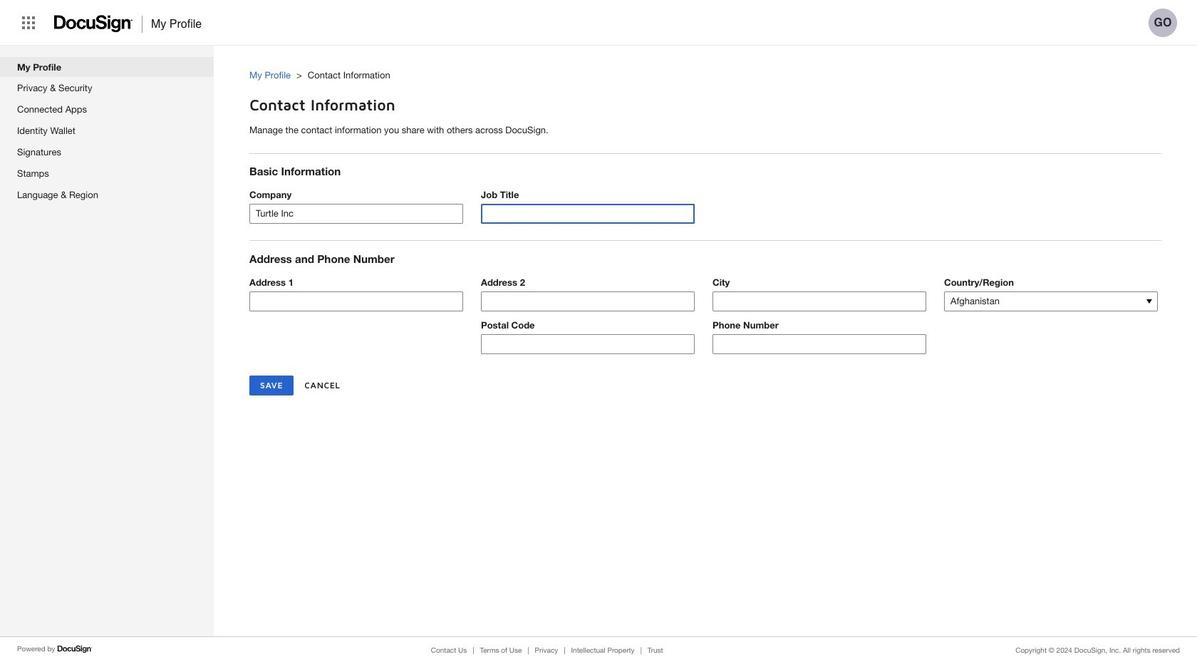 Task type: locate. For each thing, give the bounding box(es) containing it.
None text field
[[482, 292, 694, 311], [482, 335, 694, 353], [714, 335, 926, 353], [482, 292, 694, 311], [482, 335, 694, 353], [714, 335, 926, 353]]

docusign image
[[54, 11, 133, 37], [57, 644, 93, 655]]

0 vertical spatial docusign image
[[54, 11, 133, 37]]

1 vertical spatial docusign image
[[57, 644, 93, 655]]

None text field
[[250, 205, 463, 223], [482, 205, 694, 223], [250, 292, 463, 311], [714, 292, 926, 311], [250, 205, 463, 223], [482, 205, 694, 223], [250, 292, 463, 311], [714, 292, 926, 311]]



Task type: describe. For each thing, give the bounding box(es) containing it.
breadcrumb region
[[250, 55, 1198, 86]]



